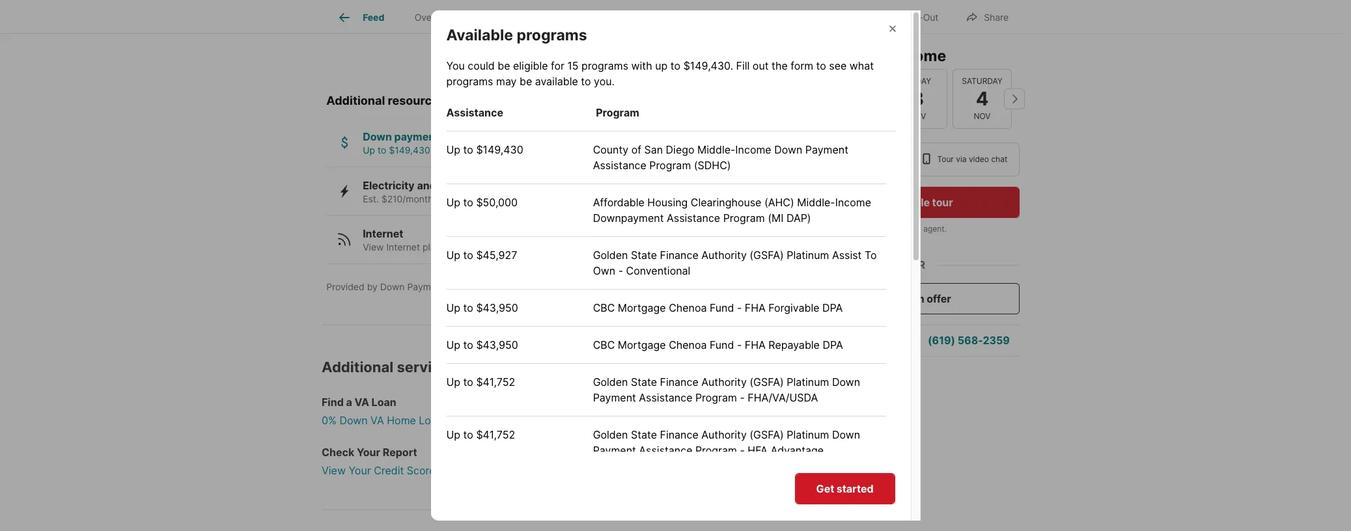 Task type: locate. For each thing, give the bounding box(es) containing it.
down inside county of san diego middle-income down payment assistance program (sdhc)
[[774, 143, 803, 157]]

0 horizontal spatial 15
[[495, 145, 505, 156]]

finance inside golden state finance authority (gsfa) platinum select down payment assistance program - fha/va/usda
[[660, 482, 699, 495]]

golden inside golden state finance authority (gsfa) platinum down payment assistance program - hfa advantage
[[593, 429, 628, 442]]

1 horizontal spatial with
[[631, 59, 652, 72]]

available inside down payment assistance up to $149,430 available from 15 programs
[[433, 145, 470, 156]]

with right the $210
[[485, 193, 503, 204]]

3 (gsfa) from the top
[[750, 429, 784, 442]]

available inside internet view internet plans and providers available for this home
[[510, 242, 548, 253]]

(gsfa) for hfa
[[750, 429, 784, 442]]

lightbulb icon image
[[580, 31, 606, 57]]

fha/va/usda inside golden state finance authority (gsfa) platinum down payment assistance program - fha/va/usda
[[748, 392, 818, 405]]

state inside golden state finance authority (gsfa) platinum down payment assistance program - hfa advantage
[[631, 429, 657, 442]]

(gsfa) down "repayable" on the bottom of page
[[750, 376, 784, 389]]

2 advertisement from the top
[[670, 449, 724, 459]]

authority down cbc mortgage chenoa fund - fha repayable dpa
[[702, 376, 747, 389]]

1 vertical spatial chenoa
[[669, 339, 707, 352]]

1 mortgage from the top
[[618, 302, 666, 315]]

0 vertical spatial internet
[[363, 228, 403, 241]]

program down 'clearinghouse'
[[723, 212, 765, 225]]

friday 3 nov
[[905, 76, 931, 121]]

1 authority from the top
[[702, 249, 747, 262]]

platinum inside golden state finance authority (gsfa) platinum down payment assistance program - hfa advantage
[[787, 429, 829, 442]]

$41,752 for golden state finance authority (gsfa) platinum down payment assistance program - hfa advantage
[[476, 429, 515, 442]]

this up free,
[[835, 224, 848, 234]]

compare insurance quotes link
[[616, 42, 771, 65]]

get left 'quote'
[[454, 414, 472, 427]]

income up (ahc)
[[736, 143, 772, 157]]

and
[[417, 179, 436, 192], [448, 242, 464, 253], [534, 281, 550, 292]]

internet
[[363, 228, 403, 241], [386, 242, 420, 253]]

0 vertical spatial $43,950
[[476, 302, 518, 315]]

fha for repayable
[[745, 339, 766, 352]]

0 vertical spatial mortgage
[[618, 302, 666, 315]]

golden state finance authority (gsfa) platinum down payment assistance program - hfa advantage
[[593, 429, 860, 457]]

1 chenoa from the top
[[669, 302, 707, 315]]

0 vertical spatial cbc
[[593, 302, 615, 315]]

authority inside golden state finance authority (gsfa) platinum assist to own - conventional
[[702, 249, 747, 262]]

golden state finance authority (gsfa) platinum select down payment assistance program - fha/va/usda
[[593, 482, 872, 510]]

0 vertical spatial chenoa
[[669, 302, 707, 315]]

4 authority from the top
[[702, 482, 747, 495]]

1 vertical spatial middle-
[[797, 196, 835, 209]]

1 dpa from the top
[[823, 302, 843, 315]]

2 fund from the top
[[710, 339, 734, 352]]

2 tab from the left
[[569, 2, 674, 33]]

programs inside 'element'
[[517, 26, 587, 44]]

up for cbc mortgage chenoa fund - fha repayable dpa
[[446, 339, 461, 352]]

1 vertical spatial tour
[[816, 224, 833, 234]]

a
[[891, 224, 896, 234], [851, 334, 857, 347], [346, 396, 352, 409]]

cbc for cbc mortgage chenoa fund - fha repayable dpa
[[593, 339, 615, 352]]

state
[[631, 249, 657, 262], [631, 376, 657, 389], [631, 429, 657, 442], [631, 482, 657, 495]]

finance inside golden state finance authority (gsfa) platinum down payment assistance program - fha/va/usda
[[660, 376, 699, 389]]

be down eligible
[[520, 75, 532, 88]]

1 vertical spatial solar
[[540, 193, 561, 204]]

for right eligible
[[551, 59, 565, 72]]

0 vertical spatial get
[[454, 414, 472, 427]]

programs inside down payment assistance up to $149,430 available from 15 programs
[[508, 145, 549, 156]]

dpa
[[823, 302, 843, 315], [823, 339, 843, 352]]

up to $43,950
[[446, 302, 518, 315], [446, 339, 518, 352]]

0 vertical spatial a
[[891, 224, 896, 234]]

by
[[367, 281, 378, 292]]

1 $43,950 from the top
[[476, 302, 518, 315]]

- inside golden state finance authority (gsfa) platinum down payment assistance program - hfa advantage
[[740, 444, 745, 457]]

check
[[322, 446, 354, 459]]

golden inside golden state finance authority (gsfa) platinum select down payment assistance program - fha/va/usda
[[593, 482, 628, 495]]

0 horizontal spatial get
[[454, 414, 472, 427]]

your down check
[[349, 464, 371, 477]]

1 vertical spatial income
[[835, 196, 871, 209]]

1 vertical spatial be
[[520, 75, 532, 88]]

tour left via
[[938, 154, 954, 164]]

advertisement up golden state finance authority (gsfa) platinum down payment assistance program - hfa advantage
[[670, 399, 724, 409]]

down
[[363, 131, 392, 144], [774, 143, 803, 157], [380, 281, 405, 292], [832, 376, 860, 389], [340, 414, 368, 427], [832, 429, 860, 442], [593, 497, 621, 510]]

0 horizontal spatial tour
[[840, 47, 871, 65]]

may
[[496, 75, 517, 88]]

dpa right "repayable" on the bottom of page
[[823, 339, 843, 352]]

1 horizontal spatial tour
[[938, 154, 954, 164]]

home up own
[[583, 242, 607, 253]]

0 vertical spatial fha
[[745, 302, 766, 315]]

affordable housing clearinghouse (ahc) middle-income downpayment assistance program (mi dap)
[[593, 196, 871, 225]]

tour inside "tour this home with a redfin agent. it's free, cancel anytime"
[[816, 224, 833, 234]]

0 vertical spatial solar
[[439, 179, 464, 192]]

resources
[[388, 94, 445, 107]]

1 vertical spatial available
[[433, 145, 470, 156]]

0 vertical spatial advertisement
[[670, 399, 724, 409]]

0 horizontal spatial va
[[355, 396, 369, 409]]

tab list
[[322, 0, 749, 33]]

fha left forgivable
[[745, 302, 766, 315]]

0 horizontal spatial a
[[346, 396, 352, 409]]

platinum inside golden state finance authority (gsfa) platinum down payment assistance program - fha/va/usda
[[787, 376, 829, 389]]

$43,950 for cbc mortgage chenoa fund - fha repayable dpa
[[476, 339, 518, 352]]

income for dap)
[[835, 196, 871, 209]]

2 dpa from the top
[[823, 339, 843, 352]]

dpa for cbc mortgage chenoa fund - fha forgivable dpa
[[823, 302, 843, 315]]

0 horizontal spatial view
[[322, 464, 346, 477]]

programs inside '. fill out the form to see what programs may be available to you.'
[[446, 75, 493, 88]]

0 vertical spatial $41,752
[[476, 376, 515, 389]]

and right wattbuy,
[[534, 281, 550, 292]]

2 fha from the top
[[745, 339, 766, 352]]

fha/va/usda down "repayable" on the bottom of page
[[748, 392, 818, 405]]

nov down 3 on the top right of the page
[[910, 111, 926, 121]]

15 inside down payment assistance up to $149,430 available from 15 programs
[[495, 145, 505, 156]]

with inside electricity and solar est. $210/month, save                  $210 with rooftop solar
[[485, 193, 503, 204]]

your up credit at the bottom of the page
[[357, 446, 380, 459]]

tour right go
[[840, 47, 871, 65]]

1 horizontal spatial va
[[371, 414, 384, 427]]

own
[[593, 265, 616, 278]]

1 vertical spatial your
[[349, 464, 371, 477]]

fha/va/usda inside golden state finance authority (gsfa) platinum select down payment assistance program - fha/va/usda
[[779, 497, 849, 510]]

view inside internet view internet plans and providers available for this home
[[363, 242, 384, 253]]

assistance
[[442, 131, 497, 144]]

platinum inside golden state finance authority (gsfa) platinum assist to own - conventional
[[787, 249, 829, 262]]

state for golden state finance authority (gsfa) platinum select down payment assistance program - fha/va/usda
[[631, 482, 657, 495]]

- down advantage
[[771, 497, 776, 510]]

get left the started
[[816, 483, 834, 496]]

available inside '. fill out the form to see what programs may be available to you.'
[[535, 75, 578, 88]]

0 horizontal spatial this
[[565, 242, 580, 253]]

up down the services
[[446, 376, 461, 389]]

up to $45,927
[[446, 249, 517, 262]]

income
[[736, 143, 772, 157], [835, 196, 871, 209]]

diego
[[666, 143, 695, 157]]

agent.
[[924, 224, 947, 234]]

(gsfa) inside golden state finance authority (gsfa) platinum assist to own - conventional
[[750, 249, 784, 262]]

2 platinum from the top
[[787, 376, 829, 389]]

1 finance from the top
[[660, 249, 699, 262]]

view down check
[[322, 464, 346, 477]]

up for golden state finance authority (gsfa) platinum assist to own - conventional
[[446, 249, 461, 262]]

nov down 4
[[974, 111, 991, 121]]

tour inside 'option'
[[938, 154, 954, 164]]

authority down 'affordable housing clearinghouse (ahc) middle-income downpayment assistance program (mi dap)'
[[702, 249, 747, 262]]

this down x-out button
[[874, 47, 902, 65]]

- right own
[[619, 265, 623, 278]]

up to $43,950 up the services
[[446, 339, 518, 352]]

state inside golden state finance authority (gsfa) platinum down payment assistance program - fha/va/usda
[[631, 376, 657, 389]]

$149,430 left fill
[[684, 59, 731, 72]]

golden
[[593, 249, 628, 262], [593, 376, 628, 389], [593, 429, 628, 442], [593, 482, 628, 495]]

1 vertical spatial up to $43,950
[[446, 339, 518, 352]]

solar right "rooftop"
[[540, 193, 561, 204]]

state inside golden state finance authority (gsfa) platinum select down payment assistance program - fha/va/usda
[[631, 482, 657, 495]]

finance for golden state finance authority (gsfa) platinum assist to own - conventional
[[660, 249, 699, 262]]

tab up eligible
[[470, 2, 569, 33]]

a for find a va loan 0% down va home loans: get quote
[[346, 396, 352, 409]]

cbc for cbc mortgage chenoa fund - fha forgivable dpa
[[593, 302, 615, 315]]

2 horizontal spatial with
[[873, 224, 889, 234]]

dpa for cbc mortgage chenoa fund - fha repayable dpa
[[823, 339, 843, 352]]

solar
[[439, 179, 464, 192], [540, 193, 561, 204]]

finance inside golden state finance authority (gsfa) platinum down payment assistance program - hfa advantage
[[660, 429, 699, 442]]

1 horizontal spatial nov
[[974, 111, 991, 121]]

2 mortgage from the top
[[618, 339, 666, 352]]

$149,430 down payment
[[389, 145, 430, 156]]

could
[[468, 59, 495, 72]]

0 horizontal spatial be
[[498, 59, 510, 72]]

with left up
[[631, 59, 652, 72]]

1 nov from the left
[[910, 111, 926, 121]]

this up allconnect
[[565, 242, 580, 253]]

this inside internet view internet plans and providers available for this home
[[565, 242, 580, 253]]

home up friday
[[905, 47, 946, 65]]

payment for golden state finance authority (gsfa) platinum down payment assistance program - hfa advantage
[[593, 444, 636, 457]]

0 horizontal spatial income
[[736, 143, 772, 157]]

1 horizontal spatial tour
[[932, 196, 953, 209]]

golden up own
[[593, 249, 628, 262]]

authority down golden state finance authority (gsfa) platinum down payment assistance program - hfa advantage
[[702, 482, 747, 495]]

- inside golden state finance authority (gsfa) platinum down payment assistance program - fha/va/usda
[[740, 392, 745, 405]]

1 fha from the top
[[745, 302, 766, 315]]

4 (gsfa) from the top
[[750, 482, 784, 495]]

authority inside golden state finance authority (gsfa) platinum down payment assistance program - fha/va/usda
[[702, 376, 747, 389]]

golden inside golden state finance authority (gsfa) platinum down payment assistance program - fha/va/usda
[[593, 376, 628, 389]]

view up by
[[363, 242, 384, 253]]

1 golden from the top
[[593, 249, 628, 262]]

3
[[912, 87, 924, 110]]

tab
[[470, 2, 569, 33], [569, 2, 674, 33], [674, 2, 738, 33]]

down up (ahc)
[[774, 143, 803, 157]]

2 vertical spatial home
[[583, 242, 607, 253]]

programs down the could at the top left of the page
[[446, 75, 493, 88]]

15 right from
[[495, 145, 505, 156]]

- down cbc mortgage chenoa fund - fha forgivable dpa on the bottom of the page
[[737, 339, 742, 352]]

down inside find a va loan 0% down va home loans: get quote
[[340, 414, 368, 427]]

0 vertical spatial available
[[535, 75, 578, 88]]

middle- for dap)
[[797, 196, 835, 209]]

0 horizontal spatial middle-
[[698, 143, 736, 157]]

up down loans:
[[446, 429, 461, 442]]

1 vertical spatial view
[[322, 464, 346, 477]]

2 $43,950 from the top
[[476, 339, 518, 352]]

additional for additional services
[[322, 359, 394, 376]]

platinum for golden state finance authority (gsfa) platinum select down payment assistance program - fha/va/usda
[[787, 482, 829, 495]]

income up cancel
[[835, 196, 871, 209]]

(gsfa) inside golden state finance authority (gsfa) platinum down payment assistance program - fha/va/usda
[[750, 376, 784, 389]]

1 vertical spatial with
[[485, 193, 503, 204]]

to
[[865, 249, 877, 262]]

1 vertical spatial 15
[[495, 145, 505, 156]]

middle- up (sdhc)
[[698, 143, 736, 157]]

assistance inside county of san diego middle-income down payment assistance program (sdhc)
[[593, 159, 647, 172]]

va
[[355, 396, 369, 409], [371, 414, 384, 427]]

1 vertical spatial advertisement
[[670, 449, 724, 459]]

$41,752 for golden state finance authority (gsfa) platinum down payment assistance program - fha/va/usda
[[476, 376, 515, 389]]

available programs element
[[446, 11, 603, 45]]

with inside "tour this home with a redfin agent. it's free, cancel anytime"
[[873, 224, 889, 234]]

1 horizontal spatial income
[[835, 196, 871, 209]]

compare insurance quotes tooltip
[[564, 0, 1038, 81]]

up to $41,752 for golden state finance authority (gsfa) platinum down payment assistance program - fha/va/usda
[[446, 376, 515, 389]]

1 fund from the top
[[710, 302, 734, 315]]

down inside golden state finance authority (gsfa) platinum select down payment assistance program - fha/va/usda
[[593, 497, 621, 510]]

authority down golden state finance authority (gsfa) platinum down payment assistance program - fha/va/usda
[[702, 429, 747, 442]]

assistance
[[446, 106, 503, 119], [593, 159, 647, 172], [667, 212, 720, 225], [639, 392, 693, 405], [639, 444, 693, 457], [670, 497, 724, 510]]

1 horizontal spatial and
[[448, 242, 464, 253]]

tour for tour via video chat
[[938, 154, 954, 164]]

1 vertical spatial cbc
[[593, 339, 615, 352]]

dpa up ask
[[823, 302, 843, 315]]

up right plans
[[446, 249, 461, 262]]

option
[[816, 143, 911, 177]]

get started
[[816, 483, 874, 496]]

1 vertical spatial tour
[[932, 196, 953, 209]]

15
[[568, 59, 579, 72], [495, 145, 505, 156]]

2 horizontal spatial home
[[905, 47, 946, 65]]

chat
[[992, 154, 1008, 164]]

saturday
[[962, 76, 1003, 86]]

down right 0%
[[340, 414, 368, 427]]

1 horizontal spatial a
[[851, 334, 857, 347]]

2 finance from the top
[[660, 376, 699, 389]]

up for cbc mortgage chenoa fund - fha forgivable dpa
[[446, 302, 461, 315]]

nov for 4
[[974, 111, 991, 121]]

golden down 0% down va home loans: get quote link
[[593, 429, 628, 442]]

15 left lightbulb icon element
[[568, 59, 579, 72]]

cbc
[[593, 302, 615, 315], [593, 339, 615, 352]]

mortgage
[[618, 302, 666, 315], [618, 339, 666, 352]]

tour this home with a redfin agent. it's free, cancel anytime
[[816, 224, 947, 246]]

x-out
[[914, 11, 939, 22]]

4 platinum from the top
[[787, 482, 829, 495]]

allconnect
[[553, 281, 600, 292]]

1 (gsfa) from the top
[[750, 249, 784, 262]]

for up allconnect
[[550, 242, 562, 253]]

fha/va/usda
[[748, 392, 818, 405], [779, 497, 849, 510]]

(gsfa) down (mi
[[750, 249, 784, 262]]

finance for golden state finance authority (gsfa) platinum down payment assistance program - fha/va/usda
[[660, 376, 699, 389]]

3 finance from the top
[[660, 429, 699, 442]]

4 golden from the top
[[593, 482, 628, 495]]

golden for golden state finance authority (gsfa) platinum down payment assistance program - hfa advantage
[[593, 429, 628, 442]]

2 (gsfa) from the top
[[750, 376, 784, 389]]

this
[[874, 47, 902, 65], [835, 224, 848, 234], [565, 242, 580, 253]]

0 vertical spatial for
[[551, 59, 565, 72]]

payment for county of san diego middle-income down payment assistance program (sdhc)
[[806, 143, 849, 157]]

you
[[446, 59, 465, 72]]

4 finance from the top
[[660, 482, 699, 495]]

1 up to $41,752 from the top
[[446, 376, 515, 389]]

1 horizontal spatial view
[[363, 242, 384, 253]]

solar up save
[[439, 179, 464, 192]]

programs up eligible
[[517, 26, 587, 44]]

1 up to $43,950 from the top
[[446, 302, 518, 315]]

fill
[[736, 59, 750, 72]]

start an offer button
[[816, 283, 1020, 315]]

2 vertical spatial and
[[534, 281, 550, 292]]

get inside button
[[816, 483, 834, 496]]

$149,430 up $50,000 on the top left of the page
[[476, 143, 524, 157]]

3 golden from the top
[[593, 429, 628, 442]]

None button
[[824, 68, 883, 130], [888, 69, 948, 129], [953, 69, 1012, 129], [824, 68, 883, 130], [888, 69, 948, 129], [953, 69, 1012, 129]]

available down eligible
[[535, 75, 578, 88]]

platinum for golden state finance authority (gsfa) platinum assist to own - conventional
[[787, 249, 829, 262]]

golden down view your credit score link
[[593, 482, 628, 495]]

down up select
[[832, 429, 860, 442]]

up left from
[[446, 143, 461, 157]]

nov inside the "friday 3 nov"
[[910, 111, 926, 121]]

0 vertical spatial be
[[498, 59, 510, 72]]

fha/va/usda down the get started
[[779, 497, 849, 510]]

programs
[[517, 26, 587, 44], [582, 59, 629, 72], [446, 75, 493, 88], [508, 145, 549, 156]]

2 cbc from the top
[[593, 339, 615, 352]]

advertisement up golden state finance authority (gsfa) platinum select down payment assistance program - fha/va/usda
[[670, 449, 724, 459]]

1 vertical spatial additional
[[322, 359, 394, 376]]

golden for golden state finance authority (gsfa) platinum select down payment assistance program - fha/va/usda
[[593, 482, 628, 495]]

program down hfa
[[727, 497, 768, 510]]

2 state from the top
[[631, 376, 657, 389]]

overview tab
[[400, 2, 470, 33]]

2 $41,752 from the top
[[476, 429, 515, 442]]

payment inside county of san diego middle-income down payment assistance program (sdhc)
[[806, 143, 849, 157]]

program inside golden state finance authority (gsfa) platinum select down payment assistance program - fha/va/usda
[[727, 497, 768, 510]]

va left loan
[[355, 396, 369, 409]]

chenoa down conventional
[[669, 302, 707, 315]]

available
[[535, 75, 578, 88], [433, 145, 470, 156], [510, 242, 548, 253]]

0 horizontal spatial solar
[[439, 179, 464, 192]]

up down provided by down payment resource, wattbuy, and allconnect
[[446, 302, 461, 315]]

up left the $210
[[446, 196, 461, 209]]

4 state from the top
[[631, 482, 657, 495]]

0 vertical spatial and
[[417, 179, 436, 192]]

get
[[454, 414, 472, 427], [816, 483, 834, 496]]

up to $41,752 up 'quote'
[[446, 376, 515, 389]]

authority inside golden state finance authority (gsfa) platinum select down payment assistance program - fha/va/usda
[[702, 482, 747, 495]]

for inside available programs dialog
[[551, 59, 565, 72]]

electricity and solar est. $210/month, save                  $210 with rooftop solar
[[363, 179, 561, 204]]

(gsfa) inside golden state finance authority (gsfa) platinum down payment assistance program - hfa advantage
[[750, 429, 784, 442]]

middle- inside county of san diego middle-income down payment assistance program (sdhc)
[[698, 143, 736, 157]]

a right ask
[[851, 334, 857, 347]]

additional
[[326, 94, 385, 107], [322, 359, 394, 376]]

tour up it's
[[816, 224, 833, 234]]

advertisement for check your report view your credit score
[[670, 449, 724, 459]]

resource,
[[448, 281, 490, 292]]

tour inside button
[[932, 196, 953, 209]]

clearinghouse
[[691, 196, 762, 209]]

1 vertical spatial mortgage
[[618, 339, 666, 352]]

0 vertical spatial income
[[736, 143, 772, 157]]

tab up insurance
[[569, 2, 674, 33]]

4
[[976, 87, 989, 110]]

0 horizontal spatial nov
[[910, 111, 926, 121]]

dap)
[[787, 212, 811, 225]]

0 horizontal spatial and
[[417, 179, 436, 192]]

income inside county of san diego middle-income down payment assistance program (sdhc)
[[736, 143, 772, 157]]

1 horizontal spatial this
[[835, 224, 848, 234]]

up up electricity
[[363, 145, 375, 156]]

1 platinum from the top
[[787, 249, 829, 262]]

2 horizontal spatial a
[[891, 224, 896, 234]]

- left hfa
[[740, 444, 745, 457]]

a inside find a va loan 0% down va home loans: get quote
[[346, 396, 352, 409]]

up to $149,430
[[446, 143, 524, 157]]

available right providers
[[510, 242, 548, 253]]

0 vertical spatial tour
[[938, 154, 954, 164]]

2359
[[983, 334, 1010, 347]]

2 golden from the top
[[593, 376, 628, 389]]

(gsfa) up hfa
[[750, 429, 784, 442]]

middle- inside 'affordable housing clearinghouse (ahc) middle-income downpayment assistance program (mi dap)'
[[797, 196, 835, 209]]

fund up cbc mortgage chenoa fund - fha repayable dpa
[[710, 302, 734, 315]]

3 authority from the top
[[702, 429, 747, 442]]

with up the anytime
[[873, 224, 889, 234]]

va down loan
[[371, 414, 384, 427]]

income inside 'affordable housing clearinghouse (ahc) middle-income downpayment assistance program (mi dap)'
[[835, 196, 871, 209]]

internet left plans
[[386, 242, 420, 253]]

affordable
[[593, 196, 645, 209]]

1 vertical spatial dpa
[[823, 339, 843, 352]]

tour for go
[[840, 47, 871, 65]]

payment inside golden state finance authority (gsfa) platinum down payment assistance program - fha/va/usda
[[593, 392, 636, 405]]

mortgage for cbc mortgage chenoa fund - fha repayable dpa
[[618, 339, 666, 352]]

golden inside golden state finance authority (gsfa) platinum assist to own - conventional
[[593, 249, 628, 262]]

0 vertical spatial with
[[631, 59, 652, 72]]

state inside golden state finance authority (gsfa) platinum assist to own - conventional
[[631, 249, 657, 262]]

overview
[[415, 12, 455, 23]]

1 horizontal spatial home
[[850, 224, 871, 234]]

2 authority from the top
[[702, 376, 747, 389]]

0 vertical spatial fund
[[710, 302, 734, 315]]

2 nov from the left
[[974, 111, 991, 121]]

platinum down "repayable" on the bottom of page
[[787, 376, 829, 389]]

1 $41,752 from the top
[[476, 376, 515, 389]]

down inside golden state finance authority (gsfa) platinum down payment assistance program - hfa advantage
[[832, 429, 860, 442]]

and right plans
[[448, 242, 464, 253]]

0 horizontal spatial $149,430
[[389, 145, 430, 156]]

2 vertical spatial this
[[565, 242, 580, 253]]

authority for -
[[702, 482, 747, 495]]

and inside electricity and solar est. $210/month, save                  $210 with rooftop solar
[[417, 179, 436, 192]]

$41,752 up 'quote'
[[476, 376, 515, 389]]

0 vertical spatial up to $41,752
[[446, 376, 515, 389]]

additional left resources
[[326, 94, 385, 107]]

1 vertical spatial fund
[[710, 339, 734, 352]]

1 horizontal spatial 15
[[568, 59, 579, 72]]

tab up compare insurance quotes
[[674, 2, 738, 33]]

finance inside golden state finance authority (gsfa) platinum assist to own - conventional
[[660, 249, 699, 262]]

platinum down it's
[[787, 249, 829, 262]]

loan
[[372, 396, 396, 409]]

2 horizontal spatial and
[[534, 281, 550, 292]]

0 vertical spatial dpa
[[823, 302, 843, 315]]

1 vertical spatial a
[[851, 334, 857, 347]]

additional up find
[[322, 359, 394, 376]]

with
[[631, 59, 652, 72], [485, 193, 503, 204], [873, 224, 889, 234]]

2 up to $41,752 from the top
[[446, 429, 515, 442]]

platinum inside golden state finance authority (gsfa) platinum select down payment assistance program - fha/va/usda
[[787, 482, 829, 495]]

1 horizontal spatial middle-
[[797, 196, 835, 209]]

0 horizontal spatial tour
[[816, 224, 833, 234]]

to inside down payment assistance up to $149,430 available from 15 programs
[[378, 145, 386, 156]]

platinum down advantage
[[787, 482, 829, 495]]

for
[[551, 59, 565, 72], [550, 242, 562, 253]]

be inside '. fill out the form to see what programs may be available to you.'
[[520, 75, 532, 88]]

and up "$210/month,"
[[417, 179, 436, 192]]

0 vertical spatial va
[[355, 396, 369, 409]]

a for ask a question
[[851, 334, 857, 347]]

state for golden state finance authority (gsfa) platinum assist to own - conventional
[[631, 249, 657, 262]]

(gsfa) inside golden state finance authority (gsfa) platinum select down payment assistance program - fha/va/usda
[[750, 482, 784, 495]]

middle- up dap) at the top
[[797, 196, 835, 209]]

platinum for golden state finance authority (gsfa) platinum down payment assistance program - hfa advantage
[[787, 429, 829, 442]]

1 vertical spatial $43,950
[[476, 339, 518, 352]]

nov inside the saturday 4 nov
[[974, 111, 991, 121]]

chenoa
[[669, 302, 707, 315], [669, 339, 707, 352]]

cbc mortgage chenoa fund - fha repayable dpa
[[593, 339, 843, 352]]

1 advertisement from the top
[[670, 399, 724, 409]]

- up cbc mortgage chenoa fund - fha repayable dpa
[[737, 302, 742, 315]]

programs right from
[[508, 145, 549, 156]]

san
[[644, 143, 663, 157]]

program up golden state finance authority (gsfa) platinum down payment assistance program - hfa advantage
[[696, 392, 737, 405]]

1 vertical spatial and
[[448, 242, 464, 253]]

1 horizontal spatial be
[[520, 75, 532, 88]]

2 chenoa from the top
[[669, 339, 707, 352]]

payment inside golden state finance authority (gsfa) platinum down payment assistance program - hfa advantage
[[593, 444, 636, 457]]

golden up 0% down va home loans: get quote link
[[593, 376, 628, 389]]

3 state from the top
[[631, 429, 657, 442]]

1 horizontal spatial solar
[[540, 193, 561, 204]]

authority inside golden state finance authority (gsfa) platinum down payment assistance program - hfa advantage
[[702, 429, 747, 442]]

1 vertical spatial this
[[835, 224, 848, 234]]

1 cbc from the top
[[593, 302, 615, 315]]

up
[[446, 143, 461, 157], [363, 145, 375, 156], [446, 196, 461, 209], [446, 249, 461, 262], [446, 302, 461, 315], [446, 339, 461, 352], [446, 376, 461, 389], [446, 429, 461, 442]]

1 vertical spatial home
[[850, 224, 871, 234]]

1 state from the top
[[631, 249, 657, 262]]

you could be eligible for 15 programs with up to $149,430
[[446, 59, 731, 72]]

1 horizontal spatial get
[[816, 483, 834, 496]]

3 platinum from the top
[[787, 429, 829, 442]]

county of san diego middle-income down payment assistance program (sdhc)
[[593, 143, 849, 172]]

0 vertical spatial tour
[[840, 47, 871, 65]]

fha
[[745, 302, 766, 315], [745, 339, 766, 352]]

0 vertical spatial fha/va/usda
[[748, 392, 818, 405]]

internet down 'est.'
[[363, 228, 403, 241]]

fha left "repayable" on the bottom of page
[[745, 339, 766, 352]]

available programs
[[446, 26, 587, 44]]

1 vertical spatial for
[[550, 242, 562, 253]]

platinum up advantage
[[787, 429, 829, 442]]

chenoa down cbc mortgage chenoa fund - fha forgivable dpa on the bottom of the page
[[669, 339, 707, 352]]

home inside internet view internet plans and providers available for this home
[[583, 242, 607, 253]]

2 up to $43,950 from the top
[[446, 339, 518, 352]]

0 vertical spatial 15
[[568, 59, 579, 72]]

$43,950 for cbc mortgage chenoa fund - fha forgivable dpa
[[476, 302, 518, 315]]

home up cancel
[[850, 224, 871, 234]]

program inside county of san diego middle-income down payment assistance program (sdhc)
[[650, 159, 691, 172]]

platinum
[[787, 249, 829, 262], [787, 376, 829, 389], [787, 429, 829, 442], [787, 482, 829, 495]]

2 vertical spatial a
[[346, 396, 352, 409]]

0 vertical spatial additional
[[326, 94, 385, 107]]

0 horizontal spatial with
[[485, 193, 503, 204]]

go tour this home
[[816, 47, 946, 65]]

1 vertical spatial va
[[371, 414, 384, 427]]

be
[[498, 59, 510, 72], [520, 75, 532, 88]]

with inside available programs dialog
[[631, 59, 652, 72]]

1 vertical spatial up to $41,752
[[446, 429, 515, 442]]

0 vertical spatial middle-
[[698, 143, 736, 157]]

with for rooftop
[[485, 193, 503, 204]]

feed link
[[337, 10, 385, 25]]



Task type: vqa. For each thing, say whether or not it's contained in the screenshot.
listing in the Sell & buy for a 1% listing fee and save more for what's next.
no



Task type: describe. For each thing, give the bounding box(es) containing it.
schedule tour button
[[816, 187, 1020, 218]]

it's
[[816, 236, 827, 246]]

payment for golden state finance authority (gsfa) platinum down payment assistance program - fha/va/usda
[[593, 392, 636, 405]]

of
[[632, 143, 642, 157]]

this inside "tour this home with a redfin agent. it's free, cancel anytime"
[[835, 224, 848, 234]]

county
[[593, 143, 629, 157]]

program inside golden state finance authority (gsfa) platinum down payment assistance program - hfa advantage
[[696, 444, 737, 457]]

view your credit score link
[[322, 463, 804, 479]]

- inside golden state finance authority (gsfa) platinum select down payment assistance program - fha/va/usda
[[771, 497, 776, 510]]

(gsfa) for -
[[750, 482, 784, 495]]

(619) 568-2359
[[928, 334, 1010, 347]]

chenoa for repayable
[[669, 339, 707, 352]]

(sdhc)
[[694, 159, 731, 172]]

what
[[850, 59, 874, 72]]

golden state finance authority (gsfa) platinum down payment assistance program - fha/va/usda
[[593, 376, 860, 405]]

3 tab from the left
[[674, 2, 738, 33]]

schedule
[[883, 196, 930, 209]]

saturday 4 nov
[[962, 76, 1003, 121]]

$50,000
[[476, 196, 518, 209]]

advantage
[[771, 444, 824, 457]]

up for county of san diego middle-income down payment assistance program (sdhc)
[[446, 143, 461, 157]]

up for golden state finance authority (gsfa) platinum down payment assistance program - hfa advantage
[[446, 429, 461, 442]]

internet view internet plans and providers available for this home
[[363, 228, 607, 253]]

cancel
[[848, 236, 872, 246]]

(ahc)
[[765, 196, 794, 209]]

0%
[[322, 414, 337, 427]]

available programs dialog
[[431, 11, 921, 531]]

get started button
[[795, 474, 895, 505]]

with for up
[[631, 59, 652, 72]]

$45,927
[[476, 249, 517, 262]]

select
[[832, 482, 872, 495]]

home inside "tour this home with a redfin agent. it's free, cancel anytime"
[[850, 224, 871, 234]]

compare insurance quotes
[[616, 42, 771, 65]]

tour via video chat option
[[911, 143, 1020, 177]]

from
[[473, 145, 493, 156]]

state for golden state finance authority (gsfa) platinum down payment assistance program - hfa advantage
[[631, 429, 657, 442]]

lightbulb icon element
[[580, 31, 616, 65]]

video
[[969, 154, 989, 164]]

additional services
[[322, 359, 457, 376]]

fha for forgivable
[[745, 302, 766, 315]]

(619) 568-2359 link
[[928, 334, 1010, 347]]

assistance inside golden state finance authority (gsfa) platinum select down payment assistance program - fha/va/usda
[[670, 497, 724, 510]]

assistance inside golden state finance authority (gsfa) platinum down payment assistance program - hfa advantage
[[639, 444, 693, 457]]

cbc mortgage chenoa fund - fha forgivable dpa
[[593, 302, 843, 315]]

programs up you.
[[582, 59, 629, 72]]

rooftop
[[506, 193, 538, 204]]

get inside find a va loan 0% down va home loans: get quote
[[454, 414, 472, 427]]

finance for golden state finance authority (gsfa) platinum down payment assistance program - hfa advantage
[[660, 429, 699, 442]]

compare
[[730, 42, 771, 53]]

golden for golden state finance authority (gsfa) platinum down payment assistance program - fha/va/usda
[[593, 376, 628, 389]]

2 horizontal spatial this
[[874, 47, 902, 65]]

loans:
[[419, 414, 451, 427]]

find
[[322, 396, 344, 409]]

friday
[[905, 76, 931, 86]]

next image
[[1004, 88, 1025, 109]]

(619)
[[928, 334, 956, 347]]

(mi
[[768, 212, 784, 225]]

program inside 'affordable housing clearinghouse (ahc) middle-income downpayment assistance program (mi dap)'
[[723, 212, 765, 225]]

score
[[407, 464, 435, 477]]

tour for tour this home with a redfin agent. it's free, cancel anytime
[[816, 224, 833, 234]]

chenoa for forgivable
[[669, 302, 707, 315]]

up to $41,752 for golden state finance authority (gsfa) platinum down payment assistance program - hfa advantage
[[446, 429, 515, 442]]

additional for additional resources
[[326, 94, 385, 107]]

wattbuy,
[[493, 281, 531, 292]]

authority for fha/va/usda
[[702, 376, 747, 389]]

repayable
[[769, 339, 820, 352]]

or
[[910, 259, 925, 272]]

fund for forgivable
[[710, 302, 734, 315]]

services
[[397, 359, 457, 376]]

an
[[912, 292, 925, 305]]

$210
[[461, 193, 482, 204]]

payment inside golden state finance authority (gsfa) platinum select down payment assistance program - fha/va/usda
[[624, 497, 667, 510]]

program down you.
[[596, 106, 639, 119]]

1 horizontal spatial $149,430
[[476, 143, 524, 157]]

. fill out the form to see what programs may be available to you.
[[446, 59, 874, 88]]

view inside check your report view your credit score
[[322, 464, 346, 477]]

mortgage for cbc mortgage chenoa fund - fha forgivable dpa
[[618, 302, 666, 315]]

ask a question
[[829, 334, 905, 347]]

tab list containing feed
[[322, 0, 749, 33]]

free,
[[829, 236, 846, 246]]

out
[[753, 59, 769, 72]]

schedule tour
[[883, 196, 953, 209]]

program inside golden state finance authority (gsfa) platinum down payment assistance program - fha/va/usda
[[696, 392, 737, 405]]

up
[[655, 59, 668, 72]]

finance for golden state finance authority (gsfa) platinum select down payment assistance program - fha/va/usda
[[660, 482, 699, 495]]

platinum for golden state finance authority (gsfa) platinum down payment assistance program - fha/va/usda
[[787, 376, 829, 389]]

$149,430 inside down payment assistance up to $149,430 available from 15 programs
[[389, 145, 430, 156]]

and inside internet view internet plans and providers available for this home
[[448, 242, 464, 253]]

quotes
[[663, 54, 695, 65]]

the
[[772, 59, 788, 72]]

up to $50,000
[[446, 196, 518, 209]]

feed
[[363, 12, 385, 23]]

up inside down payment assistance up to $149,430 available from 15 programs
[[363, 145, 375, 156]]

tour via video chat
[[938, 154, 1008, 164]]

tour for schedule
[[932, 196, 953, 209]]

up to $43,950 for cbc mortgage chenoa fund - fha forgivable dpa
[[446, 302, 518, 315]]

available for down payment assistance
[[433, 145, 470, 156]]

golden state finance authority (gsfa) platinum assist to own - conventional
[[593, 249, 877, 278]]

available
[[446, 26, 513, 44]]

hfa
[[748, 444, 768, 457]]

for inside internet view internet plans and providers available for this home
[[550, 242, 562, 253]]

up for golden state finance authority (gsfa) platinum down payment assistance program - fha/va/usda
[[446, 376, 461, 389]]

1 tab from the left
[[470, 2, 569, 33]]

middle- for (sdhc)
[[698, 143, 736, 157]]

down inside down payment assistance up to $149,430 available from 15 programs
[[363, 131, 392, 144]]

assistance inside golden state finance authority (gsfa) platinum down payment assistance program - fha/va/usda
[[639, 392, 693, 405]]

out
[[923, 11, 939, 22]]

(gsfa) for fha/va/usda
[[750, 376, 784, 389]]

0% down va home loans: get quote link
[[322, 413, 804, 428]]

golden for golden state finance authority (gsfa) platinum assist to own - conventional
[[593, 249, 628, 262]]

state for golden state finance authority (gsfa) platinum down payment assistance program - fha/va/usda
[[631, 376, 657, 389]]

assist
[[832, 249, 862, 262]]

advertisement for find a va loan 0% down va home loans: get quote
[[670, 399, 724, 409]]

assistance inside 'affordable housing clearinghouse (ahc) middle-income downpayment assistance program (mi dap)'
[[667, 212, 720, 225]]

report
[[383, 446, 417, 459]]

tour via video chat list box
[[816, 143, 1020, 177]]

.
[[731, 59, 733, 72]]

- inside golden state finance authority (gsfa) platinum assist to own - conventional
[[619, 265, 623, 278]]

income for (sdhc)
[[736, 143, 772, 157]]

up to $43,950 for cbc mortgage chenoa fund - fha repayable dpa
[[446, 339, 518, 352]]

question
[[860, 334, 905, 347]]

down inside golden state finance authority (gsfa) platinum down payment assistance program - fha/va/usda
[[832, 376, 860, 389]]

additional resources
[[326, 94, 445, 107]]

share
[[984, 11, 1009, 22]]

available for internet
[[510, 242, 548, 253]]

0 vertical spatial your
[[357, 446, 380, 459]]

via
[[956, 154, 967, 164]]

go
[[816, 47, 837, 65]]

offer
[[927, 292, 951, 305]]

nov for 3
[[910, 111, 926, 121]]

form
[[791, 59, 814, 72]]

up for affordable housing clearinghouse (ahc) middle-income downpayment assistance program (mi dap)
[[446, 196, 461, 209]]

see
[[829, 59, 847, 72]]

housing
[[648, 196, 688, 209]]

ask a question link
[[829, 334, 905, 347]]

15 inside available programs dialog
[[568, 59, 579, 72]]

1 vertical spatial internet
[[386, 242, 420, 253]]

authority for hfa
[[702, 429, 747, 442]]

insurance
[[616, 54, 661, 65]]

down payment assistance up to $149,430 available from 15 programs
[[363, 131, 549, 156]]

anytime
[[874, 236, 904, 246]]

2 horizontal spatial $149,430
[[684, 59, 731, 72]]

payment
[[394, 131, 439, 144]]

down right by
[[380, 281, 405, 292]]

0 vertical spatial home
[[905, 47, 946, 65]]

a inside "tour this home with a redfin agent. it's free, cancel anytime"
[[891, 224, 896, 234]]

find a va loan 0% down va home loans: get quote
[[322, 396, 505, 427]]

fund for repayable
[[710, 339, 734, 352]]



